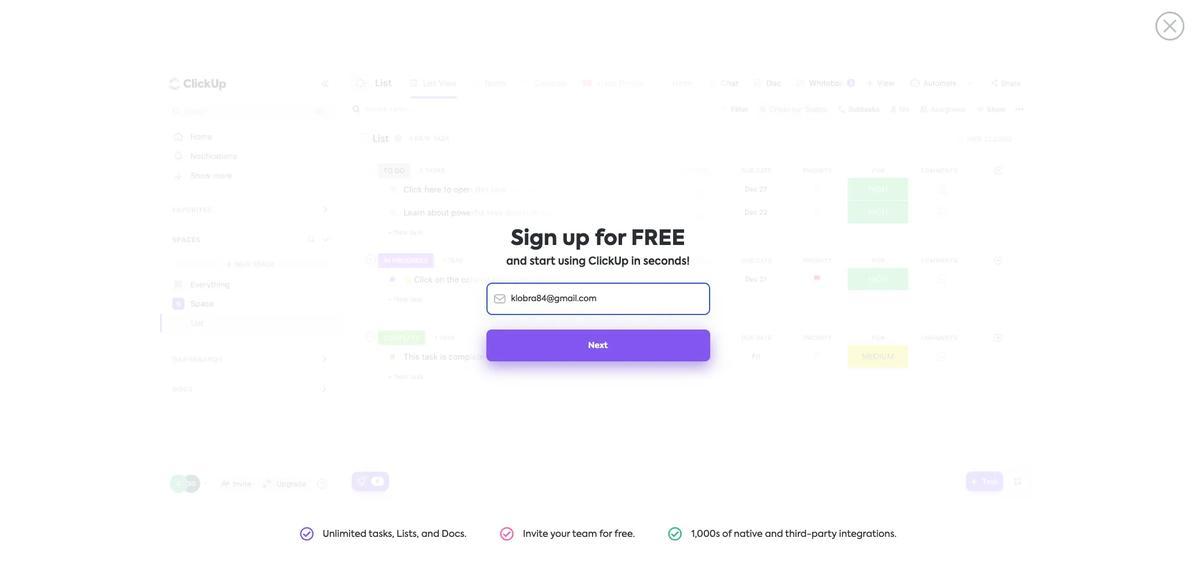 Task type: describe. For each thing, give the bounding box(es) containing it.
free.
[[614, 530, 635, 539]]

up
[[562, 229, 590, 250]]

unlimited tasks, lists, and docs.
[[323, 530, 467, 539]]

third-
[[785, 530, 812, 539]]

invite your team for free.
[[523, 530, 635, 539]]

using
[[558, 257, 586, 267]]

unlimited
[[323, 530, 366, 539]]

1 horizontal spatial and
[[506, 257, 527, 267]]

1 vertical spatial for
[[599, 530, 612, 539]]

tasks,
[[369, 530, 394, 539]]

start
[[530, 257, 555, 267]]

list inside sign up for free dialog
[[291, 519, 905, 551]]

your
[[550, 530, 570, 539]]

in
[[631, 257, 641, 267]]

free
[[631, 229, 685, 250]]

of
[[722, 530, 732, 539]]



Task type: vqa. For each thing, say whether or not it's contained in the screenshot.
the unlimited tasks, lists, and docs.
yes



Task type: locate. For each thing, give the bounding box(es) containing it.
2 horizontal spatial and
[[765, 530, 783, 539]]

for up clickup
[[595, 229, 626, 250]]

team
[[572, 530, 597, 539]]

lists,
[[397, 530, 419, 539]]

and
[[506, 257, 527, 267], [421, 530, 439, 539], [765, 530, 783, 539]]

list containing unlimited tasks, lists, and docs.
[[291, 519, 905, 551]]

and right lists,
[[421, 530, 439, 539]]

sign up for free
[[511, 229, 685, 250]]

native
[[734, 530, 763, 539]]

for left free. on the right
[[599, 530, 612, 539]]

1,000s
[[691, 530, 720, 539]]

invite
[[523, 530, 548, 539]]

Enter your work email email field
[[486, 283, 710, 315]]

and left "start"
[[506, 257, 527, 267]]

0 horizontal spatial and
[[421, 530, 439, 539]]

for
[[595, 229, 626, 250], [599, 530, 612, 539]]

sign
[[511, 229, 557, 250]]

docs.
[[442, 530, 467, 539]]

store reviews image
[[667, 385, 714, 393]]

integrations.
[[839, 530, 897, 539]]

and start using clickup in seconds!
[[506, 257, 690, 267]]

five stars image
[[482, 385, 531, 393]]

and left third-
[[765, 530, 783, 539]]

and for unlimited tasks, lists, and docs.
[[421, 530, 439, 539]]

next button
[[486, 330, 710, 362]]

1,000s of native and third-party integrations.
[[691, 530, 897, 539]]

seconds!
[[643, 257, 690, 267]]

clickup
[[588, 257, 629, 267]]

0 vertical spatial for
[[595, 229, 626, 250]]

next
[[588, 342, 608, 350]]

list
[[291, 519, 905, 551]]

party
[[812, 530, 837, 539]]

sign up for free dialog
[[0, 0, 1196, 568]]

and for 1,000s of native and third-party integrations.
[[765, 530, 783, 539]]



